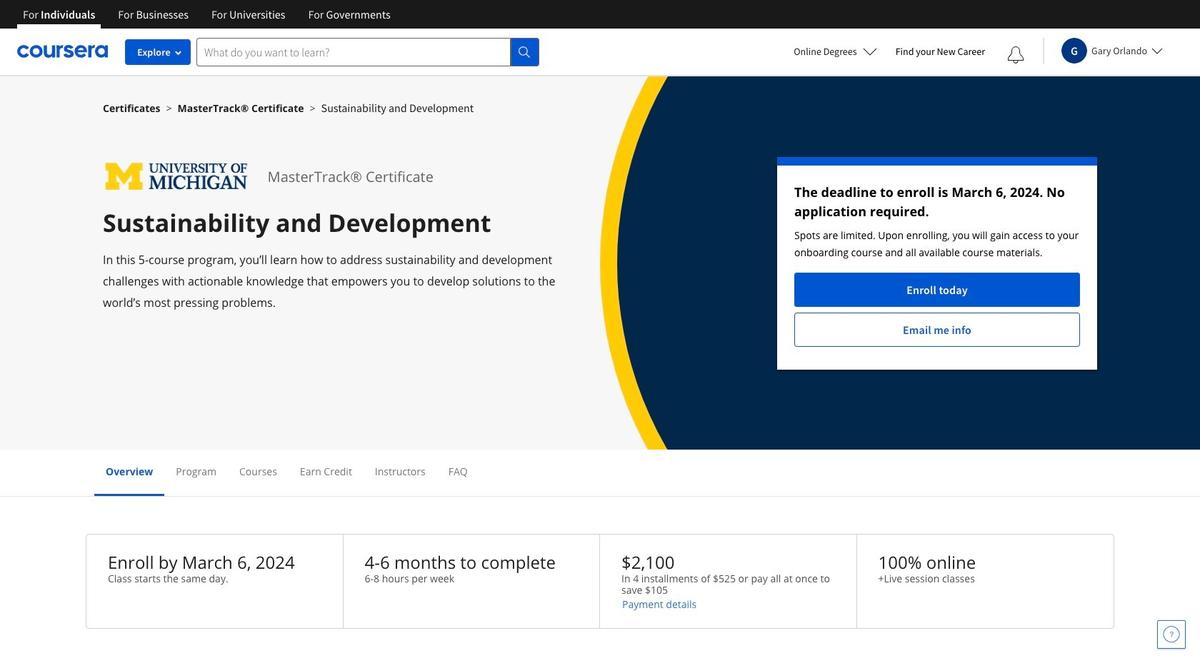 Task type: vqa. For each thing, say whether or not it's contained in the screenshot.
Dr. Kristin Sainani ICON on the right of the page
no



Task type: locate. For each thing, give the bounding box(es) containing it.
None search field
[[197, 38, 540, 66]]

status
[[778, 157, 1098, 370]]

coursera image
[[17, 40, 108, 63]]

certificate menu element
[[94, 450, 1106, 497]]

help center image
[[1164, 627, 1181, 644]]



Task type: describe. For each thing, give the bounding box(es) containing it.
banner navigation
[[11, 0, 402, 29]]

university of michigan image
[[103, 157, 251, 197]]

What do you want to learn? text field
[[197, 38, 511, 66]]



